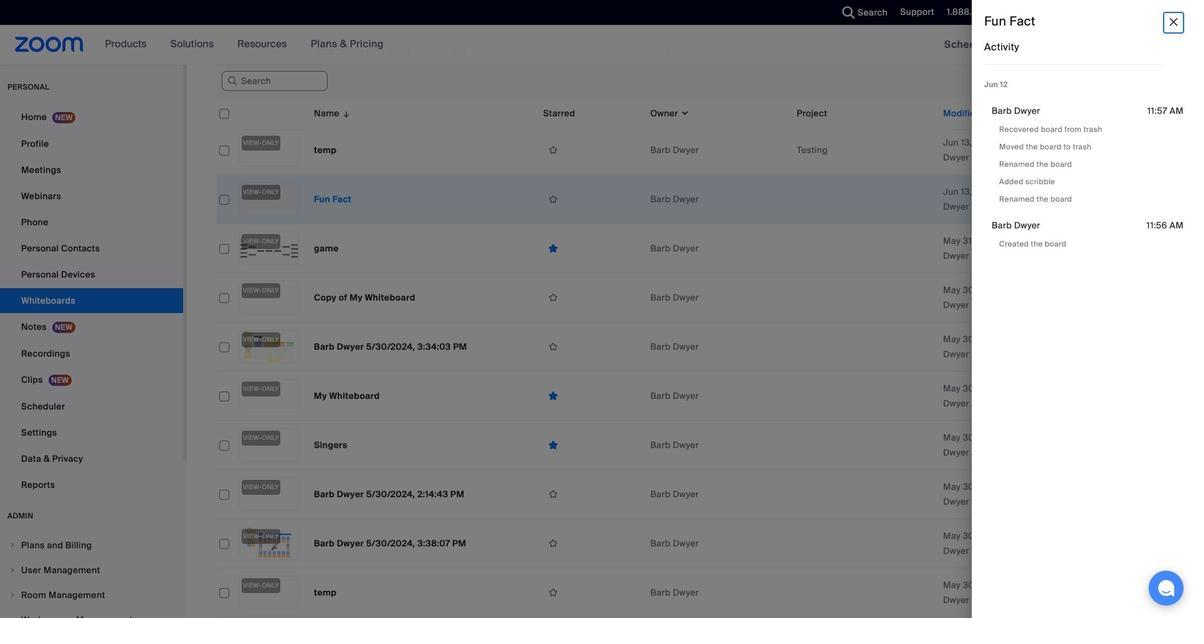 Task type: locate. For each thing, give the bounding box(es) containing it.
thumbnail of my whiteboard image
[[240, 380, 299, 413]]

application for my whiteboard element
[[543, 387, 641, 406]]

product information navigation
[[83, 25, 393, 65]]

1 vertical spatial thumbnail of temp image
[[240, 577, 299, 610]]

application for barb dwyer 6/13/2024, 11:20:32 am element
[[543, 43, 641, 61]]

cell
[[219, 0, 229, 8], [309, 0, 539, 28], [539, 0, 646, 28], [646, 0, 792, 28], [1101, 0, 1157, 14], [792, 28, 939, 77], [792, 77, 939, 126], [1101, 126, 1157, 175], [792, 175, 939, 225], [1101, 175, 1157, 225], [792, 225, 939, 274], [1101, 225, 1157, 274], [792, 274, 939, 323], [1101, 274, 1157, 323], [792, 323, 939, 372], [1101, 323, 1157, 372], [792, 372, 939, 421], [1101, 372, 1157, 421], [1101, 421, 1157, 471], [792, 443, 939, 448], [792, 471, 939, 520], [1101, 471, 1157, 520], [792, 520, 939, 569], [1101, 520, 1157, 569], [792, 569, 939, 618], [217, 618, 234, 619], [234, 618, 309, 619], [309, 618, 539, 619], [539, 618, 646, 619], [646, 618, 792, 619], [792, 618, 939, 619], [939, 618, 1101, 619], [1101, 618, 1157, 619]]

personal menu menu
[[0, 105, 183, 499]]

the whiteboard barb dwyer 5/30/2024, 3:38:07 pm is view only element
[[242, 530, 280, 545]]

temp element
[[314, 145, 337, 156], [314, 588, 337, 599]]

the whiteboard temp is view only element for second thumbnail of temp from the top
[[242, 579, 280, 594]]

0 vertical spatial the whiteboard temp is view only element
[[242, 136, 280, 151]]

application for barb dwyer 5/30/2024, 3:34:03 pm element
[[543, 338, 641, 357]]

thumbnail of barb dwyer 6/13/2024, 11:20:32 am image
[[240, 36, 299, 68]]

0 vertical spatial temp element
[[314, 145, 337, 156]]

1 temp element from the top
[[314, 145, 337, 156]]

1 thumbnail of temp image from the top
[[240, 134, 299, 167]]

2 temp element from the top
[[314, 588, 337, 599]]

the whiteboard temp is view only element
[[242, 136, 280, 151], [242, 579, 280, 594]]

thumbnail of game image
[[240, 233, 299, 265]]

thumbnail of temp image up the whiteboard fun fact is view only element at the left
[[240, 134, 299, 167]]

thumbnail of temp image down thumbnail of barb dwyer 5/30/2024, 3:38:07 pm
[[240, 577, 299, 610]]

copy of my whiteboard element
[[314, 292, 416, 304]]

application for copy of my whiteboard element
[[543, 289, 641, 307]]

1 vertical spatial the whiteboard temp is view only element
[[242, 579, 280, 594]]

thumbnail of temp image
[[240, 134, 299, 167], [240, 577, 299, 610]]

barb dwyer 5/30/2024, 3:34:03 pm element
[[314, 342, 467, 353]]

1 the whiteboard temp is view only element from the top
[[242, 136, 280, 151]]

the whiteboard my whiteboard is view only element
[[242, 382, 280, 397]]

application
[[543, 43, 641, 61], [543, 92, 641, 110], [1106, 92, 1152, 110], [543, 141, 641, 160], [543, 190, 641, 209], [543, 239, 641, 258], [543, 289, 641, 307], [543, 338, 641, 357], [543, 387, 641, 406], [543, 436, 641, 455], [543, 486, 641, 504], [543, 535, 641, 554], [543, 584, 641, 603]]

banner
[[0, 25, 1197, 65]]

application for barb dwyer 6/13/2024, 11:14:56 am element on the left top of page
[[543, 92, 641, 110]]

the whiteboard temp is view only element down thumbnail of barb dwyer 5/30/2024, 3:38:07 pm
[[242, 579, 280, 594]]

meetings navigation
[[935, 25, 1197, 65]]

thumbnail of copy of my whiteboard image
[[240, 282, 299, 314]]

2 the whiteboard temp is view only element from the top
[[242, 579, 280, 594]]

close drawer image
[[1168, 13, 1180, 31]]

1 vertical spatial temp element
[[314, 588, 337, 599]]

0 vertical spatial thumbnail of temp image
[[240, 134, 299, 167]]

2 thumbnail of temp image from the top
[[240, 577, 299, 610]]

the whiteboard temp is view only element down thumbnail of barb dwyer 6/13/2024, 11:14:56 am
[[242, 136, 280, 151]]

dialog
[[972, 0, 1197, 619]]

temp element for second thumbnail of temp from the bottom of the page
[[314, 145, 337, 156]]

fun fact, jun 13, 2024 11:57 am, modified by barb dwyer, link image
[[239, 183, 299, 216]]



Task type: vqa. For each thing, say whether or not it's contained in the screenshot.
FUN FACT "Element"
yes



Task type: describe. For each thing, give the bounding box(es) containing it.
thumbnail of barb dwyer 5/30/2024, 3:38:07 pm image
[[240, 528, 299, 560]]

open chat image
[[1158, 580, 1175, 598]]

temp element for second thumbnail of temp from the top
[[314, 588, 337, 599]]

thumbnail of barb dwyer 5/30/2024, 2:14:43 pm image
[[240, 479, 299, 511]]

barb dwyer 5/30/2024, 3:38:07 pm element
[[314, 539, 466, 550]]

the whiteboard barb dwyer 5/30/2024, 2:14:43 pm is view only element
[[242, 481, 280, 496]]

application for barb dwyer 5/30/2024, 2:14:43 pm element
[[543, 486, 641, 504]]

arrow down image
[[340, 106, 351, 121]]

application for game element
[[543, 239, 641, 258]]

barb dwyer 6/13/2024, 11:14:56 am element
[[314, 95, 465, 107]]

my whiteboard element
[[314, 391, 380, 402]]

thumbnail of barb dwyer 6/13/2024, 11:14:56 am image
[[240, 85, 299, 117]]

barb dwyer 6/13/2024, 11:20:32 am element
[[314, 46, 466, 57]]

thumbnail of fun fact image
[[240, 183, 299, 216]]

the whiteboard game is view only element
[[242, 234, 280, 249]]

the whiteboard fun fact is view only element
[[242, 185, 280, 200]]

game element
[[314, 243, 339, 254]]

barb dwyer 5/30/2024, 2:14:43 pm element
[[314, 489, 465, 501]]

fun fact element
[[314, 194, 352, 205]]

the whiteboard barb dwyer 5/30/2024, 3:34:03 pm is view only element
[[242, 333, 280, 348]]

admin menu menu
[[0, 534, 183, 619]]

the whiteboard copy of my whiteboard is view only element
[[242, 284, 280, 299]]

singers element
[[314, 440, 348, 451]]

thumbnail of barb dwyer 5/30/2024, 3:34:03 pm image
[[240, 331, 299, 363]]

the whiteboard temp is view only element for second thumbnail of temp from the bottom of the page
[[242, 136, 280, 151]]

application for fun fact element at the top of page
[[543, 190, 641, 209]]

application for barb dwyer 5/30/2024, 3:38:07 pm element
[[543, 535, 641, 554]]

thumbnail of singers image
[[240, 430, 299, 462]]

application for singers element
[[543, 436, 641, 455]]

the whiteboard singers is view only element
[[242, 431, 280, 446]]



